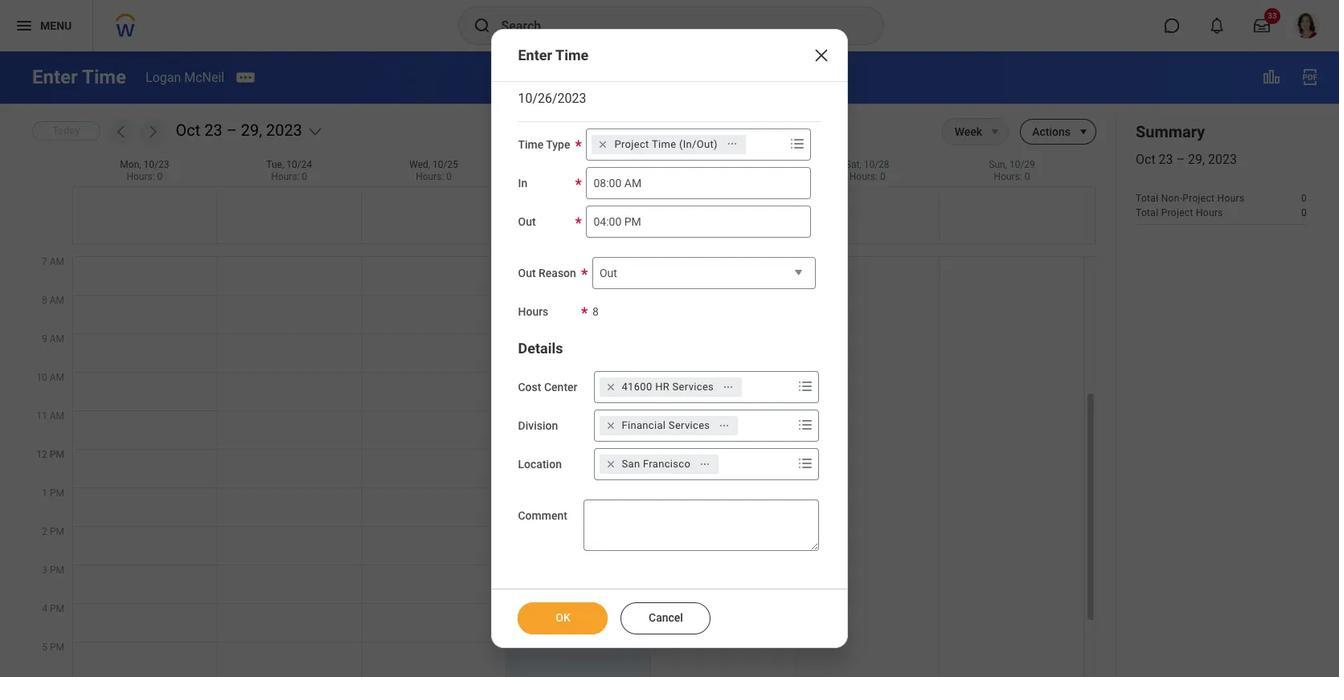 Task type: describe. For each thing, give the bounding box(es) containing it.
10/28
[[864, 159, 889, 170]]

cancel button
[[621, 603, 711, 635]]

4 pm
[[42, 604, 64, 615]]

am for 9 am
[[50, 334, 64, 345]]

6 hours: 0 from the left
[[849, 171, 885, 182]]

cost center
[[518, 381, 578, 394]]

week button
[[943, 119, 982, 145]]

thu, 10/26
[[555, 159, 601, 170]]

10/24
[[286, 159, 312, 170]]

2 pm
[[42, 526, 64, 538]]

0 vertical spatial 2023
[[266, 121, 302, 140]]

reason
[[539, 267, 576, 279]]

san francisco element
[[622, 458, 691, 472]]

7
[[42, 256, 47, 268]]

5 hours: from the left
[[705, 171, 733, 182]]

details
[[518, 340, 563, 357]]

1 horizontal spatial 29,
[[1188, 152, 1205, 167]]

1 vertical spatial services
[[669, 420, 710, 432]]

41600 hr services
[[622, 381, 714, 393]]

summary
[[1136, 122, 1205, 141]]

mon,
[[120, 159, 141, 170]]

out button
[[592, 257, 816, 290]]

x small image for center
[[602, 380, 619, 396]]

out left reason
[[518, 267, 536, 279]]

project inside 'option'
[[614, 138, 649, 150]]

total non-project hours
[[1136, 193, 1245, 205]]

3 pm
[[42, 565, 64, 576]]

8 am
[[42, 295, 64, 306]]

type
[[546, 138, 570, 151]]

12
[[36, 449, 47, 461]]

pm for 4 pm
[[50, 604, 64, 615]]

11
[[36, 411, 47, 422]]

san francisco, press delete to clear value. option
[[599, 455, 719, 475]]

1 hours: 0 from the left
[[127, 171, 163, 182]]

2 vertical spatial enter time
[[519, 298, 569, 310]]

logan
[[145, 70, 181, 85]]

details button
[[518, 340, 563, 357]]

today
[[52, 125, 80, 137]]

wed,
[[409, 159, 430, 170]]

project time (in/out)
[[614, 138, 718, 150]]

search image
[[472, 16, 492, 35]]

total for total project hours
[[1136, 208, 1159, 219]]

out reason
[[518, 267, 576, 279]]

prompts image for division
[[795, 416, 815, 435]]

pm for 5 pm
[[50, 642, 64, 653]]

time type
[[518, 138, 570, 151]]

2 vertical spatial enter
[[519, 298, 543, 310]]

fri,
[[703, 159, 715, 170]]

details group
[[518, 340, 821, 552]]

11 am
[[36, 411, 64, 422]]

financial services, press delete to clear value. option
[[599, 417, 738, 436]]

pm for 1 pm
[[50, 488, 64, 499]]

9 am
[[42, 334, 64, 345]]

am for 8 am
[[50, 295, 64, 306]]

cost
[[518, 381, 541, 394]]

10/25
[[433, 159, 458, 170]]

7 hours: from the left
[[994, 171, 1022, 182]]

comment
[[518, 510, 567, 523]]

profile logan mcneil element
[[1284, 8, 1329, 43]]

financial
[[622, 420, 666, 432]]

center
[[544, 381, 578, 394]]

logan mcneil link
[[145, 70, 224, 85]]

thu,
[[555, 159, 573, 170]]

41600
[[622, 381, 652, 393]]

francisco
[[643, 458, 691, 471]]

9
[[42, 334, 47, 345]]

1
[[42, 488, 47, 499]]

ok
[[556, 612, 570, 625]]

inbox large image
[[1254, 18, 1270, 34]]

week
[[955, 125, 982, 138]]

1 vertical spatial oct 23 – 29, 2023
[[1136, 152, 1237, 167]]

pm for 12 pm
[[50, 449, 64, 461]]

actions button
[[1020, 119, 1071, 145]]

sun, 10/29
[[989, 159, 1035, 170]]

0 vertical spatial services
[[672, 381, 714, 393]]

10
[[36, 372, 47, 383]]

10 am
[[36, 372, 64, 383]]

hours element
[[592, 295, 599, 319]]

5
[[42, 642, 47, 653]]

1 hours: from the left
[[127, 171, 155, 182]]

(in/out)
[[679, 138, 718, 150]]

am for 10 am
[[50, 372, 64, 383]]

sat, 10/28
[[845, 159, 889, 170]]

time inside project time (in/out) element
[[652, 138, 676, 150]]

4
[[42, 604, 47, 615]]

1 vertical spatial 2023
[[1208, 152, 1237, 167]]

san
[[622, 458, 640, 471]]

1 horizontal spatial oct
[[1136, 152, 1156, 167]]

mcneil
[[184, 70, 224, 85]]

10/26/2023
[[518, 91, 586, 106]]

2 hours: 0 from the left
[[271, 171, 307, 182]]

6 hours: from the left
[[849, 171, 878, 182]]

chevron down image
[[307, 124, 323, 140]]

non-
[[1161, 193, 1183, 205]]

enter inside dialog
[[518, 46, 552, 63]]

Out text field
[[586, 205, 811, 238]]

total project hours
[[1136, 208, 1223, 219]]

x small image inside san francisco, press delete to clear value. option
[[602, 457, 619, 473]]

pm for 2 pm
[[50, 526, 64, 538]]

hr
[[655, 381, 670, 393]]

0 horizontal spatial oct
[[176, 121, 200, 140]]

12 pm
[[36, 449, 64, 461]]

1 vertical spatial hours
[[1196, 208, 1223, 219]]

5 hours: 0 from the left
[[705, 171, 741, 182]]



Task type: locate. For each thing, give the bounding box(es) containing it.
location
[[518, 458, 562, 471]]

3
[[42, 565, 47, 576]]

–
[[226, 121, 237, 140], [1176, 152, 1185, 167]]

hours: down sat, 10/28
[[849, 171, 878, 182]]

out right reason
[[600, 267, 617, 279]]

hours: down tue, 10/24
[[271, 171, 299, 182]]

am right 11
[[50, 411, 64, 422]]

am for 11 am
[[50, 411, 64, 422]]

pm right 12
[[50, 449, 64, 461]]

related actions image up related actions image
[[723, 382, 734, 393]]

chevron right image
[[144, 124, 160, 140]]

x small image inside 41600 hr services, press delete to clear value. option
[[602, 380, 619, 396]]

41600 hr services, press delete to clear value. option
[[599, 378, 742, 397]]

enter up 10/26/2023
[[518, 46, 552, 63]]

10/27
[[718, 159, 743, 170]]

out inside dropdown button
[[600, 267, 617, 279]]

time left (in/out)
[[652, 138, 676, 150]]

related actions image inside project time (in/out), press delete to clear value. 'option'
[[727, 139, 738, 150]]

total left non-
[[1136, 193, 1159, 205]]

hours: down wed, 10/25
[[416, 171, 444, 182]]

hours up details
[[518, 305, 548, 318]]

enter
[[518, 46, 552, 63], [32, 66, 78, 88], [519, 298, 543, 310]]

time inside enter time link
[[545, 298, 569, 310]]

hours: 0
[[127, 171, 163, 182], [271, 171, 307, 182], [416, 171, 452, 182], [560, 171, 596, 182], [705, 171, 741, 182], [849, 171, 885, 182], [994, 171, 1030, 182]]

0 vertical spatial 23
[[204, 121, 222, 140]]

pm for 3 pm
[[50, 565, 64, 576]]

5 pm
[[42, 642, 64, 653]]

dialog
[[492, 29, 848, 649]]

prompts image for time type
[[788, 134, 807, 153]]

7 am
[[42, 256, 64, 268]]

10/29
[[1010, 159, 1035, 170]]

0
[[157, 171, 163, 182], [302, 171, 307, 182], [446, 171, 452, 182], [591, 171, 596, 182], [735, 171, 741, 182], [880, 171, 885, 182], [1025, 171, 1030, 182], [1301, 193, 1307, 205], [1301, 208, 1307, 219]]

time down reason
[[545, 298, 569, 310]]

pm right 2
[[50, 526, 64, 538]]

enter up today
[[32, 66, 78, 88]]

2 am from the top
[[50, 295, 64, 306]]

3 am from the top
[[50, 334, 64, 345]]

hours: 0 down mon, 10/23
[[127, 171, 163, 182]]

5 pm from the top
[[50, 604, 64, 615]]

2
[[42, 526, 47, 538]]

1 horizontal spatial –
[[1176, 152, 1185, 167]]

hours down total non-project hours
[[1196, 208, 1223, 219]]

0 vertical spatial enter time
[[518, 46, 589, 63]]

related actions image
[[727, 139, 738, 150], [723, 382, 734, 393], [699, 459, 711, 470]]

out down in at the top left
[[518, 215, 536, 228]]

0 vertical spatial prompts image
[[788, 134, 807, 153]]

1 horizontal spatial 2023
[[1208, 152, 1237, 167]]

1 vertical spatial prompts image
[[795, 416, 815, 435]]

related actions image inside 41600 hr services, press delete to clear value. option
[[723, 382, 734, 393]]

0 vertical spatial oct 23 – 29, 2023
[[176, 121, 302, 140]]

in
[[518, 177, 527, 189]]

hours: 0 down wed, 10/25
[[416, 171, 452, 182]]

services right 'hr'
[[672, 381, 714, 393]]

hours: 0 down fri, 10/27
[[705, 171, 741, 182]]

x small image up 10/26
[[595, 136, 611, 152]]

2 vertical spatial prompts image
[[795, 454, 815, 474]]

2023 left the 'chevron down' image
[[266, 121, 302, 140]]

23 down summary
[[1159, 152, 1173, 167]]

0 vertical spatial total
[[1136, 193, 1159, 205]]

time up 10/26/2023
[[555, 46, 589, 63]]

view printable version (pdf) image
[[1301, 68, 1320, 87]]

total
[[1136, 193, 1159, 205], [1136, 208, 1159, 219]]

2 total from the top
[[1136, 208, 1159, 219]]

0 vertical spatial hours
[[1217, 193, 1245, 205]]

mon, 10/23
[[120, 159, 169, 170]]

hours: 0 down sat, 10/28
[[849, 171, 885, 182]]

1 vertical spatial enter
[[32, 66, 78, 88]]

oct 23 – 29, 2023 up tue,
[[176, 121, 302, 140]]

23 down mcneil
[[204, 121, 222, 140]]

view related information image
[[1262, 68, 1281, 87]]

0 horizontal spatial 23
[[204, 121, 222, 140]]

x small image left san
[[602, 457, 619, 473]]

hours: down fri, 10/27
[[705, 171, 733, 182]]

1 vertical spatial related actions image
[[723, 382, 734, 393]]

0 horizontal spatial 2023
[[266, 121, 302, 140]]

1 vertical spatial project
[[1183, 193, 1215, 205]]

6 pm from the top
[[50, 642, 64, 653]]

3 hours: from the left
[[416, 171, 444, 182]]

2023 up total non-project hours
[[1208, 152, 1237, 167]]

enter time main content
[[0, 51, 1339, 678]]

prompts image for location
[[795, 454, 815, 474]]

total down total non-project hours
[[1136, 208, 1159, 219]]

ok button
[[518, 603, 608, 635]]

pm
[[50, 449, 64, 461], [50, 488, 64, 499], [50, 526, 64, 538], [50, 565, 64, 576], [50, 604, 64, 615], [50, 642, 64, 653]]

financial services
[[622, 420, 710, 432]]

today button
[[32, 121, 100, 141]]

4 pm from the top
[[50, 565, 64, 576]]

oct
[[176, 121, 200, 140], [1136, 152, 1156, 167]]

sun,
[[989, 159, 1007, 170]]

hours
[[1217, 193, 1245, 205], [1196, 208, 1223, 219], [518, 305, 548, 318]]

x image
[[811, 46, 831, 65]]

oct down summary
[[1136, 152, 1156, 167]]

actions
[[1032, 125, 1071, 138]]

8 inside enter time main content
[[42, 295, 47, 306]]

4 am from the top
[[50, 372, 64, 383]]

division
[[518, 420, 558, 433]]

am down 7 am
[[50, 295, 64, 306]]

time
[[555, 46, 589, 63], [82, 66, 126, 88], [518, 138, 544, 151], [652, 138, 676, 150], [545, 298, 569, 310]]

hours: down mon, 10/23
[[127, 171, 155, 182]]

2 vertical spatial x small image
[[602, 457, 619, 473]]

In text field
[[586, 167, 811, 199]]

2 vertical spatial related actions image
[[699, 459, 711, 470]]

1 am from the top
[[50, 256, 64, 268]]

services left related actions image
[[669, 420, 710, 432]]

pm right the 5 at left
[[50, 642, 64, 653]]

4 hours: 0 from the left
[[560, 171, 596, 182]]

enter time down out reason
[[519, 298, 569, 310]]

0 vertical spatial enter
[[518, 46, 552, 63]]

enter time inside dialog
[[518, 46, 589, 63]]

enter time
[[518, 46, 589, 63], [32, 66, 126, 88], [519, 298, 569, 310]]

1 vertical spatial oct
[[1136, 152, 1156, 167]]

pm right 1
[[50, 488, 64, 499]]

hours: 0 down thu, 10/26
[[560, 171, 596, 182]]

enter time up today
[[32, 66, 126, 88]]

hours: 0 down sun, 10/29
[[994, 171, 1030, 182]]

oct right chevron right icon
[[176, 121, 200, 140]]

29,
[[241, 121, 262, 140], [1188, 152, 1205, 167]]

29, down summary
[[1188, 152, 1205, 167]]

dialog containing enter time
[[492, 29, 848, 649]]

oct 23 – 29, 2023
[[176, 121, 302, 140], [1136, 152, 1237, 167]]

wed, 10/25
[[409, 159, 458, 170]]

cancel
[[649, 612, 683, 625]]

am right 7
[[50, 256, 64, 268]]

3 pm from the top
[[50, 526, 64, 538]]

sat,
[[845, 159, 861, 170]]

1 vertical spatial –
[[1176, 152, 1185, 167]]

41600 hr services element
[[622, 380, 714, 395]]

0 vertical spatial –
[[226, 121, 237, 140]]

29, left the 'chevron down' image
[[241, 121, 262, 140]]

0 vertical spatial oct
[[176, 121, 200, 140]]

hours up 'total project hours'
[[1217, 193, 1245, 205]]

hours: down sun, 10/29
[[994, 171, 1022, 182]]

1 horizontal spatial 8
[[592, 305, 599, 318]]

tue,
[[266, 159, 284, 170]]

out
[[518, 215, 536, 228], [518, 267, 536, 279], [600, 267, 617, 279]]

1 vertical spatial total
[[1136, 208, 1159, 219]]

1 vertical spatial enter time
[[32, 66, 126, 88]]

1 vertical spatial x small image
[[602, 380, 619, 396]]

2 pm from the top
[[50, 488, 64, 499]]

1 total from the top
[[1136, 193, 1159, 205]]

x small image inside project time (in/out), press delete to clear value. 'option'
[[595, 136, 611, 152]]

prompts image
[[788, 134, 807, 153], [795, 416, 815, 435], [795, 454, 815, 474]]

3 hours: 0 from the left
[[416, 171, 452, 182]]

0 vertical spatial related actions image
[[727, 139, 738, 150]]

0 vertical spatial project
[[614, 138, 649, 150]]

related actions image
[[719, 421, 730, 432]]

8 for 8
[[592, 305, 599, 318]]

2 vertical spatial project
[[1161, 208, 1193, 219]]

1 pm from the top
[[50, 449, 64, 461]]

time left type
[[518, 138, 544, 151]]

am
[[50, 256, 64, 268], [50, 295, 64, 306], [50, 334, 64, 345], [50, 372, 64, 383], [50, 411, 64, 422]]

0 horizontal spatial oct 23 – 29, 2023
[[176, 121, 302, 140]]

1 vertical spatial 23
[[1159, 152, 1173, 167]]

hours: 0 down tue, 10/24
[[271, 171, 307, 182]]

total for total non-project hours
[[1136, 193, 1159, 205]]

0 horizontal spatial 8
[[42, 295, 47, 306]]

time up chevron left icon
[[82, 66, 126, 88]]

related actions image up 10/27 in the top of the page
[[727, 139, 738, 150]]

10/26
[[576, 159, 601, 170]]

logan mcneil
[[145, 70, 224, 85]]

oct 23 – 29, 2023 down summary
[[1136, 152, 1237, 167]]

am right the 9
[[50, 334, 64, 345]]

related actions image for center
[[723, 382, 734, 393]]

Comment text field
[[583, 500, 819, 552]]

10/23
[[144, 159, 169, 170]]

2023
[[266, 121, 302, 140], [1208, 152, 1237, 167]]

1 vertical spatial 29,
[[1188, 152, 1205, 167]]

1 horizontal spatial oct 23 – 29, 2023
[[1136, 152, 1237, 167]]

0 horizontal spatial 29,
[[241, 121, 262, 140]]

0 vertical spatial x small image
[[595, 136, 611, 152]]

services
[[672, 381, 714, 393], [669, 420, 710, 432]]

enter time link
[[506, 295, 650, 333]]

x small image
[[595, 136, 611, 152], [602, 380, 619, 396], [602, 457, 619, 473]]

project time (in/out) element
[[614, 137, 718, 152]]

hours:
[[127, 171, 155, 182], [271, 171, 299, 182], [416, 171, 444, 182], [560, 171, 589, 182], [705, 171, 733, 182], [849, 171, 878, 182], [994, 171, 1022, 182]]

0 horizontal spatial –
[[226, 121, 237, 140]]

prompts image
[[795, 377, 815, 397]]

5 am from the top
[[50, 411, 64, 422]]

enter down out reason
[[519, 298, 543, 310]]

related actions image for type
[[727, 139, 738, 150]]

2 vertical spatial hours
[[518, 305, 548, 318]]

pm right 3
[[50, 565, 64, 576]]

am for 7 am
[[50, 256, 64, 268]]

project time (in/out), press delete to clear value. option
[[592, 135, 746, 154]]

notifications large image
[[1209, 18, 1225, 34]]

related actions image inside san francisco, press delete to clear value. option
[[699, 459, 711, 470]]

hours: down thu, 10/26
[[560, 171, 589, 182]]

1 horizontal spatial 23
[[1159, 152, 1173, 167]]

1 pm
[[42, 488, 64, 499]]

0 vertical spatial 29,
[[241, 121, 262, 140]]

x small image
[[602, 418, 619, 434]]

8
[[42, 295, 47, 306], [592, 305, 599, 318]]

related actions image right francisco
[[699, 459, 711, 470]]

chevron left image
[[113, 124, 129, 140]]

tue, 10/24
[[266, 159, 312, 170]]

x small image for type
[[595, 136, 611, 152]]

project
[[614, 138, 649, 150], [1183, 193, 1215, 205], [1161, 208, 1193, 219]]

7 hours: 0 from the left
[[994, 171, 1030, 182]]

enter time up 10/26/2023
[[518, 46, 589, 63]]

financial services element
[[622, 419, 710, 434]]

x small image left 41600
[[602, 380, 619, 396]]

8 for 8 am
[[42, 295, 47, 306]]

4 hours: from the left
[[560, 171, 589, 182]]

san francisco
[[622, 458, 691, 471]]

2 hours: from the left
[[271, 171, 299, 182]]

am right 10
[[50, 372, 64, 383]]

fri, 10/27
[[703, 159, 743, 170]]

pm right 4
[[50, 604, 64, 615]]



Task type: vqa. For each thing, say whether or not it's contained in the screenshot.


